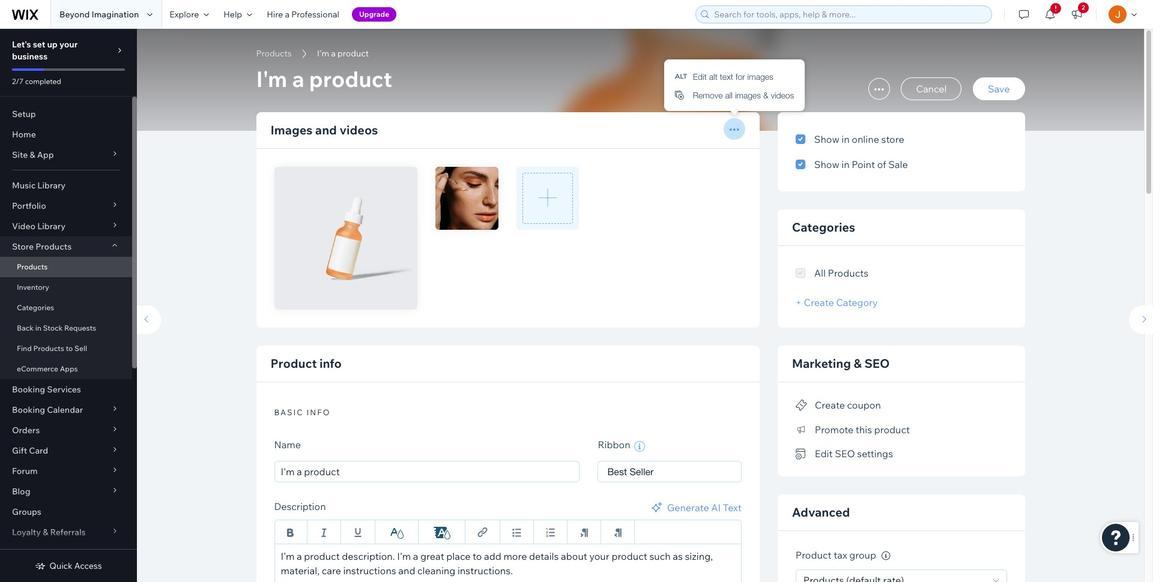 Task type: locate. For each thing, give the bounding box(es) containing it.
product tax group
[[796, 550, 879, 562]]

products right store
[[36, 241, 72, 252]]

store
[[882, 133, 904, 145]]

categories link
[[0, 298, 132, 318]]

setup
[[12, 109, 36, 120]]

cleaning
[[418, 565, 456, 577]]

& inside button
[[763, 90, 769, 100]]

0 vertical spatial edit
[[693, 71, 707, 82]]

0 vertical spatial your
[[59, 39, 78, 50]]

sale up the quick
[[44, 548, 62, 559]]

music
[[12, 180, 36, 191]]

0 horizontal spatial seo
[[835, 448, 855, 460]]

product left the tax
[[796, 550, 832, 562]]

0 vertical spatial seo
[[865, 356, 890, 371]]

online
[[852, 133, 879, 145]]

hire
[[267, 9, 283, 20]]

products up the ecommerce apps
[[33, 344, 64, 353]]

product
[[271, 356, 317, 372], [796, 550, 832, 562]]

edit seo settings button
[[796, 446, 893, 463]]

0 vertical spatial to
[[66, 344, 73, 353]]

1 vertical spatial seo
[[835, 448, 855, 460]]

edit left alt
[[693, 71, 707, 82]]

0 vertical spatial point
[[852, 159, 875, 171]]

1 show from the top
[[814, 133, 840, 145]]

categories up all
[[792, 220, 855, 235]]

upgrade button
[[352, 7, 397, 22]]

1 horizontal spatial videos
[[771, 90, 794, 100]]

edit right seo settings icon
[[815, 448, 833, 460]]

ecommerce apps link
[[0, 359, 132, 380]]

0 vertical spatial in
[[842, 133, 850, 145]]

1 vertical spatial in
[[842, 159, 850, 171]]

services
[[47, 384, 81, 395]]

i'm left the 'great'
[[397, 551, 411, 563]]

0 horizontal spatial videos
[[340, 123, 378, 138]]

coupon
[[847, 400, 881, 412]]

about
[[561, 551, 587, 563]]

sale inside sidebar element
[[44, 548, 62, 559]]

images
[[271, 123, 313, 138]]

0 horizontal spatial your
[[59, 39, 78, 50]]

0 vertical spatial product
[[271, 356, 317, 372]]

&
[[763, 90, 769, 100], [854, 356, 862, 371]]

0 horizontal spatial categories
[[17, 303, 54, 312]]

library
[[37, 180, 66, 191]]

seo up coupon
[[865, 356, 890, 371]]

+ create category
[[796, 297, 878, 309]]

a left the 'great'
[[413, 551, 418, 563]]

1 horizontal spatial products link
[[250, 47, 298, 59]]

products down 'hire'
[[256, 48, 292, 59]]

1 horizontal spatial your
[[590, 551, 610, 563]]

1 vertical spatial show
[[814, 159, 840, 171]]

videos
[[771, 90, 794, 100], [340, 123, 378, 138]]

access
[[74, 561, 102, 572]]

categories inside i'm a product form
[[792, 220, 855, 235]]

0 horizontal spatial sale
[[44, 548, 62, 559]]

sale
[[889, 159, 908, 171], [44, 548, 62, 559]]

1 vertical spatial create
[[815, 400, 845, 412]]

point down groups
[[12, 548, 33, 559]]

1 vertical spatial to
[[473, 551, 482, 563]]

product up basic on the left bottom
[[271, 356, 317, 372]]

0 horizontal spatial product
[[271, 356, 317, 372]]

1 vertical spatial point
[[12, 548, 33, 559]]

great
[[420, 551, 444, 563]]

images
[[748, 71, 774, 82], [735, 90, 761, 100]]

1 vertical spatial product
[[796, 550, 832, 562]]

0 horizontal spatial and
[[315, 123, 337, 138]]

0 horizontal spatial point
[[12, 548, 33, 559]]

products inside popup button
[[36, 241, 72, 252]]

point down online
[[852, 159, 875, 171]]

products right all
[[828, 267, 869, 279]]

in for point
[[842, 159, 850, 171]]

remove
[[693, 90, 723, 100]]

1 vertical spatial i'm a product
[[256, 65, 392, 93]]

point
[[852, 159, 875, 171], [12, 548, 33, 559]]

your
[[59, 39, 78, 50], [590, 551, 610, 563]]

i'm a product description. i'm a great place to add more details about your product such as sizing, material, care instructions and cleaning instructions.
[[281, 551, 713, 577]]

i'm up "images"
[[256, 65, 287, 93]]

1 vertical spatial edit
[[815, 448, 833, 460]]

a right 'hire'
[[285, 9, 290, 20]]

in right back
[[35, 324, 41, 333]]

0 vertical spatial info
[[320, 356, 342, 372]]

0 horizontal spatial &
[[763, 90, 769, 100]]

0 vertical spatial show
[[814, 133, 840, 145]]

remove all images & videos button
[[675, 89, 794, 100]]

seo down the promote this product button
[[835, 448, 855, 460]]

in down show in online store
[[842, 159, 850, 171]]

1 horizontal spatial to
[[473, 551, 482, 563]]

your right up
[[59, 39, 78, 50]]

of up quick access 'button'
[[35, 548, 43, 559]]

Add a product name text field
[[274, 461, 580, 483]]

images right for
[[748, 71, 774, 82]]

2 show from the top
[[814, 159, 840, 171]]

1 horizontal spatial point
[[852, 159, 875, 171]]

help
[[224, 9, 242, 20]]

1 horizontal spatial and
[[398, 565, 415, 577]]

products link down 'hire'
[[250, 47, 298, 59]]

quick
[[49, 561, 72, 572]]

1 horizontal spatial categories
[[792, 220, 855, 235]]

care
[[322, 565, 341, 577]]

up
[[47, 39, 58, 50]]

0 horizontal spatial edit
[[693, 71, 707, 82]]

1 vertical spatial videos
[[340, 123, 378, 138]]

alt image
[[675, 74, 684, 79]]

2 button
[[1064, 0, 1090, 29]]

in for online
[[842, 133, 850, 145]]

1 vertical spatial your
[[590, 551, 610, 563]]

sale inside i'm a product form
[[889, 159, 908, 171]]

sidebar element
[[0, 29, 137, 583]]

booking services
[[12, 384, 81, 395]]

product info
[[271, 356, 342, 372]]

0 vertical spatial of
[[877, 159, 886, 171]]

& down 'edit alt text for images' button
[[763, 90, 769, 100]]

seller
[[630, 466, 654, 477]]

inventory link
[[0, 278, 132, 298]]

2 vertical spatial in
[[35, 324, 41, 333]]

back in stock requests
[[17, 324, 96, 333]]

products link down store products
[[0, 257, 132, 278]]

and left cleaning
[[398, 565, 415, 577]]

of down store
[[877, 159, 886, 171]]

sale down store
[[889, 159, 908, 171]]

0 vertical spatial sale
[[889, 159, 908, 171]]

create
[[804, 297, 834, 309], [815, 400, 845, 412]]

edit for edit alt text for images
[[693, 71, 707, 82]]

0 horizontal spatial products link
[[0, 257, 132, 278]]

create coupon button
[[796, 397, 881, 414]]

1 horizontal spatial &
[[854, 356, 862, 371]]

description
[[274, 501, 326, 513]]

info for product info
[[320, 356, 342, 372]]

of
[[877, 159, 886, 171], [35, 548, 43, 559]]

create up promote
[[815, 400, 845, 412]]

sell
[[74, 344, 87, 353]]

1 horizontal spatial of
[[877, 159, 886, 171]]

edit for edit seo settings
[[815, 448, 833, 460]]

text
[[723, 502, 742, 514]]

cancel
[[916, 83, 947, 95]]

edit alt text for images
[[693, 71, 774, 82]]

0 vertical spatial categories
[[792, 220, 855, 235]]

more
[[504, 551, 527, 563]]

ribbon
[[598, 439, 633, 451]]

store products button
[[0, 237, 132, 257]]

products for all products
[[828, 267, 869, 279]]

0 horizontal spatial to
[[66, 344, 73, 353]]

info right basic on the left bottom
[[307, 408, 331, 418]]

quick access
[[49, 561, 102, 572]]

i'm a product up images and videos
[[256, 65, 392, 93]]

1 horizontal spatial sale
[[889, 159, 908, 171]]

i'm a product down professional
[[317, 48, 369, 59]]

+ create category button
[[796, 297, 878, 309]]

promote image
[[796, 425, 808, 436]]

alt
[[709, 71, 718, 82]]

show down show in online store
[[814, 159, 840, 171]]

ecommerce
[[17, 365, 58, 374]]

1 vertical spatial sale
[[44, 548, 62, 559]]

products for store products
[[36, 241, 72, 252]]

0 horizontal spatial of
[[35, 548, 43, 559]]

1 vertical spatial info
[[307, 408, 331, 418]]

a down professional
[[331, 48, 336, 59]]

0 vertical spatial and
[[315, 123, 337, 138]]

name
[[274, 439, 301, 451]]

remove all media image
[[675, 90, 684, 100]]

0 vertical spatial images
[[748, 71, 774, 82]]

product right this
[[874, 424, 910, 436]]

categories down inventory
[[17, 303, 54, 312]]

0 vertical spatial videos
[[771, 90, 794, 100]]

1 vertical spatial of
[[35, 548, 43, 559]]

and inside i'm a product description. i'm a great place to add more details about your product such as sizing, material, care instructions and cleaning instructions.
[[398, 565, 415, 577]]

1 horizontal spatial edit
[[815, 448, 833, 460]]

& inside i'm a product form
[[854, 356, 862, 371]]

to left sell
[[66, 344, 73, 353]]

seo settings image
[[796, 449, 808, 460]]

help button
[[216, 0, 260, 29]]

images right all
[[735, 90, 761, 100]]

completed
[[25, 77, 61, 86]]

seo
[[865, 356, 890, 371], [835, 448, 855, 460]]

Search for tools, apps, help & more... field
[[711, 6, 988, 23]]

products link
[[250, 47, 298, 59], [0, 257, 132, 278]]

music library link
[[0, 175, 132, 196]]

i'm a product form
[[131, 29, 1153, 583]]

show left online
[[814, 133, 840, 145]]

in inside "link"
[[35, 324, 41, 333]]

your right about
[[590, 551, 610, 563]]

i'm a product
[[317, 48, 369, 59], [256, 65, 392, 93]]

edit inside i'm a product form
[[815, 448, 833, 460]]

in left online
[[842, 133, 850, 145]]

1 vertical spatial &
[[854, 356, 862, 371]]

business
[[12, 51, 48, 62]]

1 horizontal spatial seo
[[865, 356, 890, 371]]

1 vertical spatial categories
[[17, 303, 54, 312]]

& right marketing in the right bottom of the page
[[854, 356, 862, 371]]

point inside sidebar element
[[12, 548, 33, 559]]

marketing
[[792, 356, 851, 371]]

promote coupon image
[[796, 401, 808, 411]]

to left add
[[473, 551, 482, 563]]

description.
[[342, 551, 395, 563]]

your inside i'm a product description. i'm a great place to add more details about your product such as sizing, material, care instructions and cleaning instructions.
[[590, 551, 610, 563]]

0 vertical spatial products link
[[250, 47, 298, 59]]

show in point of sale
[[814, 159, 908, 171]]

1 vertical spatial and
[[398, 565, 415, 577]]

1 horizontal spatial product
[[796, 550, 832, 562]]

1 vertical spatial products link
[[0, 257, 132, 278]]

requests
[[64, 324, 96, 333]]

create right +
[[804, 297, 834, 309]]

as
[[673, 551, 683, 563]]

hire a professional link
[[260, 0, 347, 29]]

settings
[[857, 448, 893, 460]]

0 vertical spatial &
[[763, 90, 769, 100]]

and right "images"
[[315, 123, 337, 138]]

info up basic info
[[320, 356, 342, 372]]



Task type: describe. For each thing, give the bounding box(es) containing it.
your inside the let's set up your business
[[59, 39, 78, 50]]

to inside sidebar element
[[66, 344, 73, 353]]

category
[[836, 297, 878, 309]]

promote this product
[[815, 424, 910, 436]]

generate ai text button
[[649, 501, 742, 515]]

stock
[[43, 324, 63, 333]]

music library
[[12, 180, 66, 191]]

inventory
[[17, 283, 49, 292]]

find products to sell link
[[0, 339, 132, 359]]

text
[[720, 71, 733, 82]]

product left such at the right bottom of the page
[[612, 551, 647, 563]]

i'm up material,
[[281, 551, 295, 563]]

ecommerce apps
[[17, 365, 78, 374]]

tax
[[834, 550, 847, 562]]

show in online store
[[814, 133, 904, 145]]

+
[[796, 297, 802, 309]]

let's
[[12, 39, 31, 50]]

groups link
[[0, 502, 132, 523]]

show for show in online store
[[814, 133, 840, 145]]

products link inside i'm a product form
[[250, 47, 298, 59]]

1 vertical spatial images
[[735, 90, 761, 100]]

apps
[[60, 365, 78, 374]]

info tooltip image
[[882, 552, 891, 561]]

details
[[529, 551, 559, 563]]

all
[[725, 90, 733, 100]]

of inside i'm a product form
[[877, 159, 886, 171]]

quick access button
[[35, 561, 102, 572]]

instructions
[[343, 565, 396, 577]]

videos inside button
[[771, 90, 794, 100]]

let's set up your business
[[12, 39, 78, 62]]

ai
[[711, 502, 721, 514]]

create inside "button"
[[815, 400, 845, 412]]

advanced
[[792, 505, 850, 520]]

material,
[[281, 565, 320, 577]]

instructions.
[[458, 565, 513, 577]]

back in stock requests link
[[0, 318, 132, 339]]

a inside hire a professional link
[[285, 9, 290, 20]]

show for show in point of sale
[[814, 159, 840, 171]]

generate ai text
[[667, 502, 742, 514]]

save
[[988, 83, 1010, 95]]

a up "images"
[[292, 65, 304, 93]]

products up inventory
[[17, 263, 48, 272]]

store products
[[12, 241, 72, 252]]

booking
[[12, 384, 45, 395]]

of inside sidebar element
[[35, 548, 43, 559]]

imagination
[[92, 9, 139, 20]]

marketing & seo
[[792, 356, 890, 371]]

group
[[850, 550, 876, 562]]

groups
[[12, 507, 41, 518]]

product up care
[[304, 551, 340, 563]]

a up material,
[[297, 551, 302, 563]]

in for stock
[[35, 324, 41, 333]]

all
[[814, 267, 826, 279]]

0 vertical spatial i'm a product
[[317, 48, 369, 59]]

point of sale
[[12, 548, 62, 559]]

sizing,
[[685, 551, 713, 563]]

i'm down professional
[[317, 48, 329, 59]]

0 vertical spatial create
[[804, 297, 834, 309]]

set
[[33, 39, 45, 50]]

images and videos
[[271, 123, 378, 138]]

remove all images & videos
[[693, 90, 794, 100]]

find
[[17, 344, 32, 353]]

product up images and videos
[[309, 65, 392, 93]]

product inside button
[[874, 424, 910, 436]]

edit seo settings
[[815, 448, 893, 460]]

point of sale link
[[0, 543, 132, 563]]

create coupon
[[815, 400, 881, 412]]

add
[[484, 551, 501, 563]]

false text field
[[274, 544, 742, 583]]

categories inside sidebar element
[[17, 303, 54, 312]]

such
[[650, 551, 671, 563]]

seo inside button
[[835, 448, 855, 460]]

professional
[[291, 9, 339, 20]]

upgrade
[[359, 10, 389, 19]]

videos inside i'm a product form
[[340, 123, 378, 138]]

explore
[[170, 9, 199, 20]]

beyond imagination
[[59, 9, 139, 20]]

cancel button
[[901, 77, 962, 100]]

basic info
[[274, 408, 331, 418]]

back
[[17, 324, 34, 333]]

beyond
[[59, 9, 90, 20]]

products for find products to sell
[[33, 344, 64, 353]]

info for basic info
[[307, 408, 331, 418]]

point inside i'm a product form
[[852, 159, 875, 171]]

booking services link
[[0, 380, 132, 400]]

promote this product button
[[796, 421, 910, 438]]

place
[[447, 551, 471, 563]]

product for product info
[[271, 356, 317, 372]]

save button
[[973, 77, 1025, 100]]

product down upgrade button
[[338, 48, 369, 59]]

to inside i'm a product description. i'm a great place to add more details about your product such as sizing, material, care instructions and cleaning instructions.
[[473, 551, 482, 563]]

store
[[12, 241, 34, 252]]

this
[[856, 424, 872, 436]]

all products
[[814, 267, 869, 279]]

setup link
[[0, 104, 132, 124]]

product for product tax group
[[796, 550, 832, 562]]

best seller
[[608, 466, 654, 477]]

home link
[[0, 124, 132, 145]]

for
[[736, 71, 745, 82]]



Task type: vqa. For each thing, say whether or not it's contained in the screenshot.
info tooltip icon
yes



